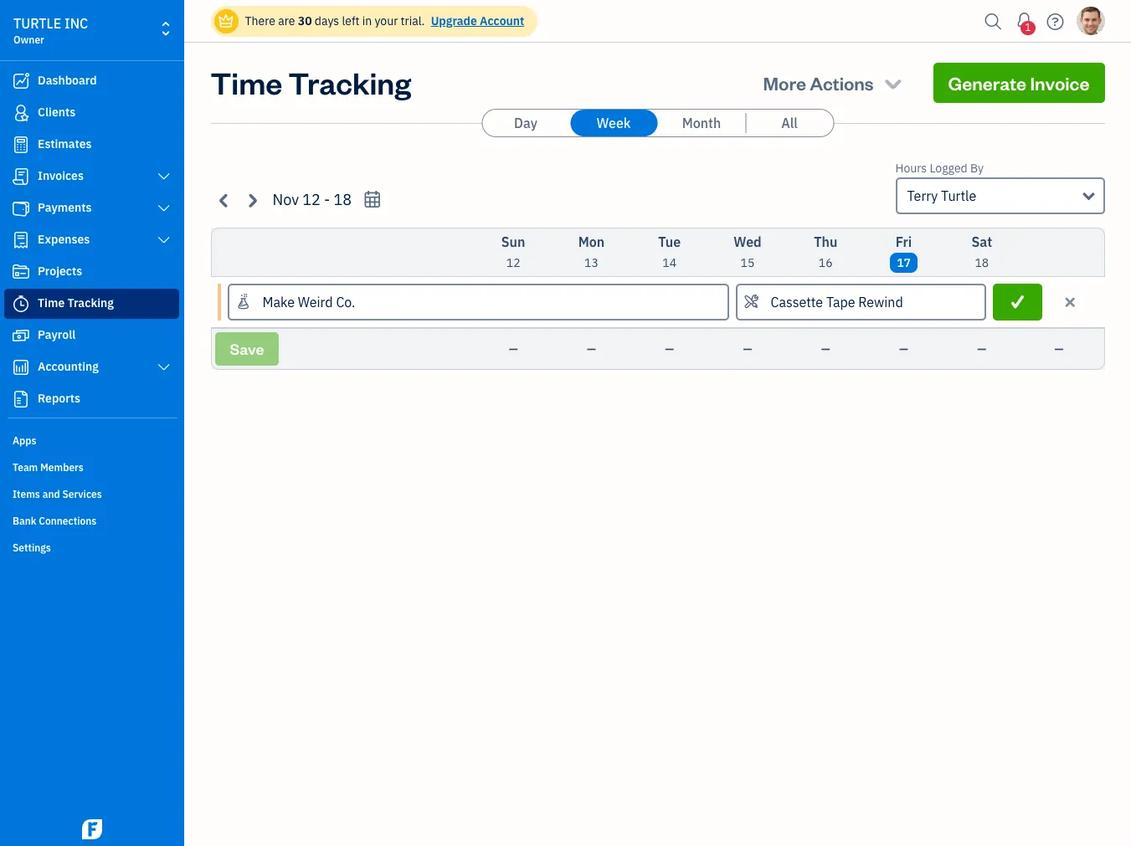 Task type: locate. For each thing, give the bounding box(es) containing it.
sun 12
[[501, 234, 525, 270]]

terry turtle
[[907, 188, 976, 204]]

12 down sun
[[506, 255, 520, 270]]

2 chevron large down image from the top
[[156, 234, 172, 247]]

fri
[[896, 234, 912, 250]]

12 left -
[[302, 190, 321, 209]]

18 down sat
[[975, 255, 989, 270]]

choose a date image
[[363, 190, 382, 209]]

1 horizontal spatial time tracking
[[211, 63, 411, 102]]

go to help image
[[1042, 9, 1069, 34]]

settings link
[[4, 535, 179, 560]]

projects link
[[4, 257, 179, 287]]

0 vertical spatial 18
[[334, 190, 352, 209]]

money image
[[11, 327, 31, 344]]

time down there
[[211, 63, 282, 102]]

time tracking inside time tracking link
[[38, 296, 114, 311]]

bank
[[13, 515, 36, 527]]

0 horizontal spatial tracking
[[67, 296, 114, 311]]

trial.
[[401, 13, 425, 28]]

wed 15
[[734, 234, 762, 270]]

12 for sun
[[506, 255, 520, 270]]

2 vertical spatial chevron large down image
[[156, 361, 172, 374]]

report image
[[11, 391, 31, 408]]

timer image
[[11, 296, 31, 312]]

1 button
[[1011, 4, 1038, 38]]

expenses link
[[4, 225, 179, 255]]

tue 14
[[658, 234, 681, 270]]

1 vertical spatial time
[[38, 296, 65, 311]]

1 horizontal spatial 12
[[506, 255, 520, 270]]

12 inside "sun 12"
[[506, 255, 520, 270]]

inc
[[64, 15, 88, 32]]

chevron large down image inside expenses link
[[156, 234, 172, 247]]

week
[[597, 115, 631, 131]]

0 vertical spatial chevron large down image
[[156, 202, 172, 215]]

estimate image
[[11, 136, 31, 153]]

chevron large down image
[[156, 202, 172, 215], [156, 234, 172, 247], [156, 361, 172, 374]]

items and services
[[13, 488, 102, 501]]

1 horizontal spatial tracking
[[288, 63, 411, 102]]

3 chevron large down image from the top
[[156, 361, 172, 374]]

1 vertical spatial time tracking
[[38, 296, 114, 311]]

upgrade account link
[[428, 13, 524, 28]]

team members link
[[4, 455, 179, 480]]

invoice image
[[11, 168, 31, 185]]

members
[[40, 461, 84, 474]]

previous week image
[[215, 190, 234, 210]]

30
[[298, 13, 312, 28]]

by
[[970, 161, 984, 176]]

time tracking link
[[4, 289, 179, 319]]

chevron large down image for payments
[[156, 202, 172, 215]]

sun
[[501, 234, 525, 250]]

1 chevron large down image from the top
[[156, 202, 172, 215]]

0 horizontal spatial time
[[38, 296, 65, 311]]

generate
[[948, 71, 1027, 95]]

0 vertical spatial time
[[211, 63, 282, 102]]

tracking down projects link
[[67, 296, 114, 311]]

15
[[741, 255, 755, 270]]

1 vertical spatial 18
[[975, 255, 989, 270]]

tracking down left
[[288, 63, 411, 102]]

time tracking down projects link
[[38, 296, 114, 311]]

invoices
[[38, 168, 84, 183]]

1 horizontal spatial time
[[211, 63, 282, 102]]

Add a service text field
[[737, 286, 985, 319]]

bank connections link
[[4, 508, 179, 533]]

chevron large down image for expenses
[[156, 234, 172, 247]]

dashboard
[[38, 73, 97, 88]]

hours
[[895, 161, 927, 176]]

turtle inc owner
[[13, 15, 88, 46]]

all link
[[746, 110, 833, 136]]

nov
[[273, 190, 299, 209]]

more actions
[[763, 71, 874, 95]]

time tracking
[[211, 63, 411, 102], [38, 296, 114, 311]]

1 vertical spatial chevron large down image
[[156, 234, 172, 247]]

search image
[[980, 9, 1007, 34]]

3 — from the left
[[665, 342, 674, 357]]

and
[[42, 488, 60, 501]]

18 right -
[[334, 190, 352, 209]]

payroll link
[[4, 321, 179, 351]]

0 vertical spatial 12
[[302, 190, 321, 209]]

time tracking down "30"
[[211, 63, 411, 102]]

thu 16
[[814, 234, 838, 270]]

cancel image
[[1063, 292, 1078, 312]]

time right timer 'image'
[[38, 296, 65, 311]]

payments
[[38, 200, 92, 215]]

7 — from the left
[[977, 342, 987, 357]]

payments link
[[4, 193, 179, 224]]

1 vertical spatial tracking
[[67, 296, 114, 311]]

crown image
[[217, 12, 235, 30]]

0 horizontal spatial 12
[[302, 190, 321, 209]]

save row image
[[1008, 294, 1027, 311]]

chevron large down image inside payments link
[[156, 202, 172, 215]]

are
[[278, 13, 295, 28]]

time
[[211, 63, 282, 102], [38, 296, 65, 311]]

—
[[509, 342, 518, 357], [587, 342, 596, 357], [665, 342, 674, 357], [743, 342, 752, 357], [821, 342, 830, 357], [899, 342, 908, 357], [977, 342, 987, 357], [1055, 342, 1064, 357]]

items and services link
[[4, 481, 179, 507]]

12
[[302, 190, 321, 209], [506, 255, 520, 270]]

next week image
[[242, 190, 262, 210]]

expenses
[[38, 232, 90, 247]]

more
[[763, 71, 806, 95]]

18
[[334, 190, 352, 209], [975, 255, 989, 270]]

0 horizontal spatial time tracking
[[38, 296, 114, 311]]

connections
[[39, 515, 97, 527]]

nov 12 - 18
[[273, 190, 352, 209]]

-
[[324, 190, 330, 209]]

time inside main element
[[38, 296, 65, 311]]

tracking
[[288, 63, 411, 102], [67, 296, 114, 311]]

1 vertical spatial 12
[[506, 255, 520, 270]]

payment image
[[11, 200, 31, 217]]

clients
[[38, 105, 76, 120]]

13
[[584, 255, 599, 270]]

1 horizontal spatial 18
[[975, 255, 989, 270]]

0 vertical spatial time tracking
[[211, 63, 411, 102]]

upgrade
[[431, 13, 477, 28]]

chevron large down image inside accounting "link"
[[156, 361, 172, 374]]

chevron large down image
[[156, 170, 172, 183]]



Task type: describe. For each thing, give the bounding box(es) containing it.
18 inside sat 18
[[975, 255, 989, 270]]

apps link
[[4, 428, 179, 453]]

logged
[[930, 161, 968, 176]]

estimates link
[[4, 130, 179, 160]]

in
[[362, 13, 372, 28]]

client image
[[11, 105, 31, 121]]

month
[[682, 115, 721, 131]]

there are 30 days left in your trial. upgrade account
[[245, 13, 524, 28]]

expense image
[[11, 232, 31, 249]]

bank connections
[[13, 515, 97, 527]]

team
[[13, 461, 38, 474]]

16
[[819, 255, 833, 270]]

turtle
[[13, 15, 61, 32]]

left
[[342, 13, 360, 28]]

days
[[315, 13, 339, 28]]

invoice
[[1030, 71, 1090, 95]]

hours logged by
[[895, 161, 984, 176]]

wed
[[734, 234, 762, 250]]

dashboard link
[[4, 66, 179, 96]]

day
[[514, 115, 537, 131]]

project image
[[11, 264, 31, 280]]

mon 13
[[578, 234, 605, 270]]

tue
[[658, 234, 681, 250]]

sat
[[972, 234, 992, 250]]

team members
[[13, 461, 84, 474]]

month link
[[658, 110, 745, 136]]

terry
[[907, 188, 938, 204]]

chart image
[[11, 359, 31, 376]]

generate invoice
[[948, 71, 1090, 95]]

projects
[[38, 264, 82, 279]]

tracking inside main element
[[67, 296, 114, 311]]

all
[[781, 115, 798, 131]]

1
[[1025, 21, 1031, 33]]

dashboard image
[[11, 73, 31, 90]]

invoices link
[[4, 162, 179, 192]]

reports link
[[4, 384, 179, 414]]

turtle
[[941, 188, 976, 204]]

day link
[[482, 110, 569, 136]]

services
[[62, 488, 102, 501]]

there
[[245, 13, 275, 28]]

6 — from the left
[[899, 342, 908, 357]]

week link
[[570, 110, 657, 136]]

payroll
[[38, 327, 76, 342]]

Add a client or project text field
[[229, 286, 727, 319]]

settings
[[13, 542, 51, 554]]

0 vertical spatial tracking
[[288, 63, 411, 102]]

sat 18
[[972, 234, 992, 270]]

fri 17
[[896, 234, 912, 270]]

more actions button
[[748, 63, 920, 103]]

apps
[[13, 435, 36, 447]]

17
[[897, 255, 911, 270]]

accounting link
[[4, 352, 179, 383]]

2 — from the left
[[587, 342, 596, 357]]

clients link
[[4, 98, 179, 128]]

reports
[[38, 391, 80, 406]]

chevron large down image for accounting
[[156, 361, 172, 374]]

5 — from the left
[[821, 342, 830, 357]]

0 horizontal spatial 18
[[334, 190, 352, 209]]

estimates
[[38, 136, 92, 152]]

14
[[663, 255, 677, 270]]

8 — from the left
[[1055, 342, 1064, 357]]

12 for nov
[[302, 190, 321, 209]]

main element
[[0, 0, 226, 846]]

your
[[375, 13, 398, 28]]

account
[[480, 13, 524, 28]]

items
[[13, 488, 40, 501]]

1 — from the left
[[509, 342, 518, 357]]

generate invoice button
[[933, 63, 1105, 103]]

freshbooks image
[[79, 820, 105, 840]]

accounting
[[38, 359, 99, 374]]

chevrondown image
[[882, 71, 905, 95]]

4 — from the left
[[743, 342, 752, 357]]

mon
[[578, 234, 605, 250]]

thu
[[814, 234, 838, 250]]

terry turtle button
[[895, 178, 1105, 214]]

actions
[[810, 71, 874, 95]]

owner
[[13, 33, 44, 46]]



Task type: vqa. For each thing, say whether or not it's contained in the screenshot.
FreshBooks
no



